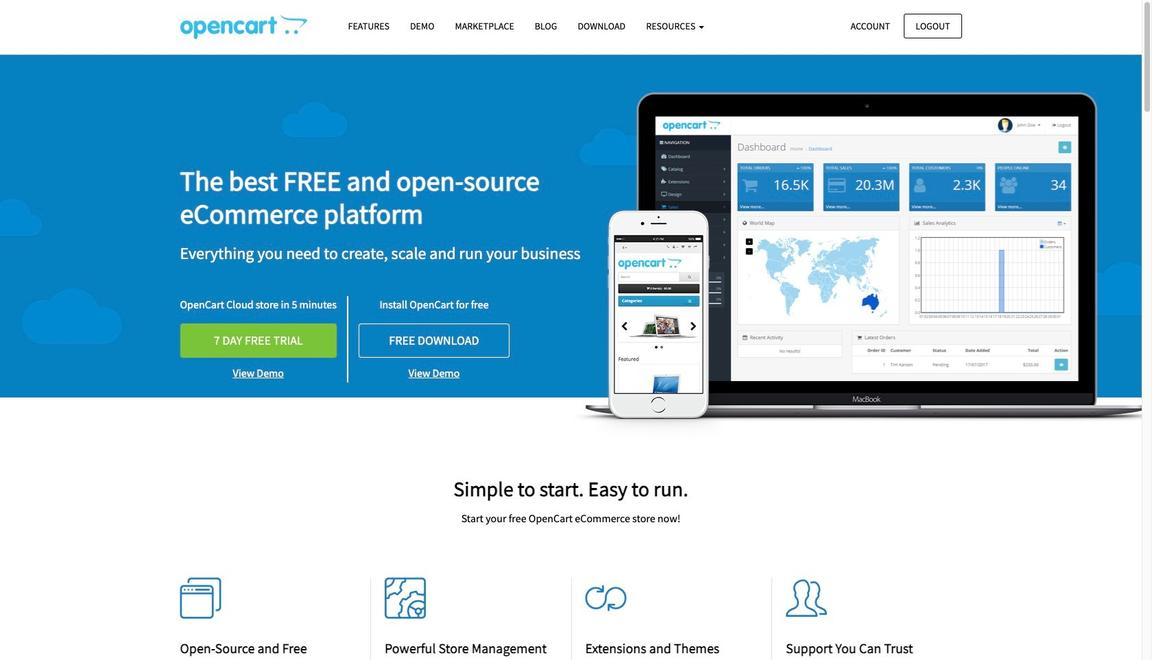 Task type: vqa. For each thing, say whether or not it's contained in the screenshot.
Ability to migrate custom fields and extensions.'s ABILITY
no



Task type: describe. For each thing, give the bounding box(es) containing it.
opencart - open source shopping cart solution image
[[180, 14, 307, 39]]



